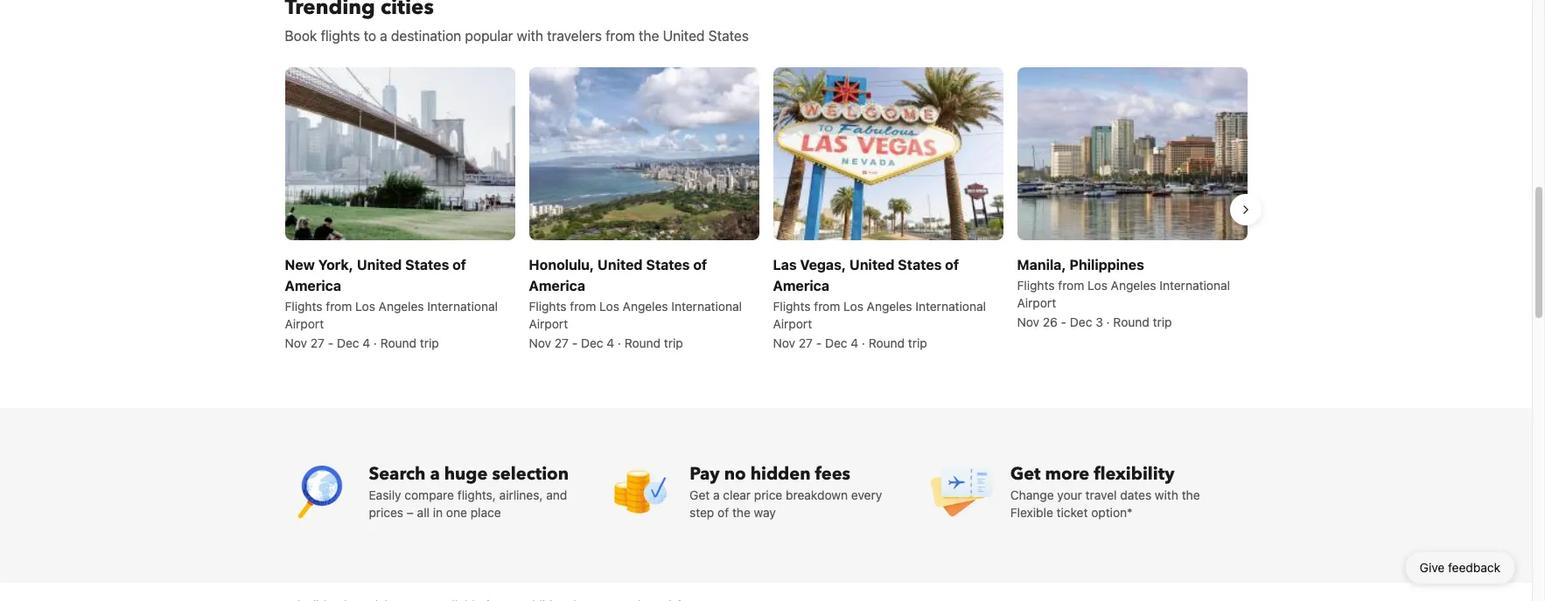 Task type: describe. For each thing, give the bounding box(es) containing it.
every
[[851, 488, 882, 503]]

get more flexibility change your travel dates with the flexible ticket option*
[[1010, 462, 1200, 520]]

your
[[1057, 488, 1082, 503]]

states inside las vegas, united states of america flights from los angeles international airport nov 27 - dec 4 · round trip
[[898, 257, 942, 273]]

nov inside new york, united states of america flights from los angeles international airport nov 27 - dec 4 · round trip
[[285, 336, 307, 350]]

and
[[546, 488, 567, 503]]

angeles inside 'manila, philippines flights from los angeles international airport nov 26 - dec 3 · round trip'
[[1111, 278, 1156, 293]]

york,
[[318, 257, 353, 273]]

change
[[1010, 488, 1054, 503]]

angeles inside las vegas, united states of america flights from los angeles international airport nov 27 - dec 4 · round trip
[[867, 299, 912, 314]]

hidden
[[750, 462, 811, 486]]

get inside pay no hidden fees get a clear price breakdown every step of the way
[[690, 488, 710, 503]]

a inside search a huge selection easily compare flights, airlines, and prices – all in one place
[[430, 462, 440, 486]]

of inside las vegas, united states of america flights from los angeles international airport nov 27 - dec 4 · round trip
[[945, 257, 959, 273]]

- inside las vegas, united states of america flights from los angeles international airport nov 27 - dec 4 · round trip
[[816, 336, 822, 350]]

from inside 'manila, philippines flights from los angeles international airport nov 26 - dec 3 · round trip'
[[1058, 278, 1084, 293]]

- inside 'manila, philippines flights from los angeles international airport nov 26 - dec 3 · round trip'
[[1061, 315, 1067, 329]]

philippines
[[1069, 257, 1144, 273]]

dec inside honolulu, united states of america flights from los angeles international airport nov 27 - dec 4 · round trip
[[581, 336, 603, 350]]

los inside las vegas, united states of america flights from los angeles international airport nov 27 - dec 4 · round trip
[[843, 299, 863, 314]]

new
[[285, 257, 315, 273]]

all
[[417, 505, 430, 520]]

trip inside new york, united states of america flights from los angeles international airport nov 27 - dec 4 · round trip
[[420, 336, 439, 350]]

manila, philippines image
[[1017, 68, 1247, 240]]

give feedback
[[1420, 561, 1500, 576]]

3
[[1096, 315, 1103, 329]]

international inside honolulu, united states of america flights from los angeles international airport nov 27 - dec 4 · round trip
[[671, 299, 742, 314]]

clear
[[723, 488, 751, 503]]

- inside new york, united states of america flights from los angeles international airport nov 27 - dec 4 · round trip
[[328, 336, 333, 350]]

feedback
[[1448, 561, 1500, 576]]

book
[[285, 28, 317, 44]]

round inside 'manila, philippines flights from los angeles international airport nov 26 - dec 3 · round trip'
[[1113, 315, 1149, 329]]

dec inside 'manila, philippines flights from los angeles international airport nov 26 - dec 3 · round trip'
[[1070, 315, 1092, 329]]

region containing new york, united states of america
[[271, 61, 1261, 359]]

· inside 'manila, philippines flights from los angeles international airport nov 26 - dec 3 · round trip'
[[1106, 315, 1110, 329]]

26
[[1043, 315, 1058, 329]]

dec inside new york, united states of america flights from los angeles international airport nov 27 - dec 4 · round trip
[[337, 336, 359, 350]]

vegas,
[[800, 257, 846, 273]]

27 inside honolulu, united states of america flights from los angeles international airport nov 27 - dec 4 · round trip
[[555, 336, 569, 350]]

angeles inside honolulu, united states of america flights from los angeles international airport nov 27 - dec 4 · round trip
[[623, 299, 668, 314]]

dates
[[1120, 488, 1151, 503]]

travelers
[[547, 28, 602, 44]]

compare
[[405, 488, 454, 503]]

get inside the get more flexibility change your travel dates with the flexible ticket option*
[[1010, 462, 1041, 486]]

los inside new york, united states of america flights from los angeles international airport nov 27 - dec 4 · round trip
[[355, 299, 375, 314]]

los inside honolulu, united states of america flights from los angeles international airport nov 27 - dec 4 · round trip
[[599, 299, 619, 314]]

states inside new york, united states of america flights from los angeles international airport nov 27 - dec 4 · round trip
[[405, 257, 449, 273]]

airlines,
[[499, 488, 543, 503]]

international inside new york, united states of america flights from los angeles international airport nov 27 - dec 4 · round trip
[[427, 299, 498, 314]]

from inside las vegas, united states of america flights from los angeles international airport nov 27 - dec 4 · round trip
[[814, 299, 840, 314]]

united inside new york, united states of america flights from los angeles international airport nov 27 - dec 4 · round trip
[[357, 257, 402, 273]]

one
[[446, 505, 467, 520]]

international inside las vegas, united states of america flights from los angeles international airport nov 27 - dec 4 · round trip
[[915, 299, 986, 314]]

huge
[[444, 462, 488, 486]]

in
[[433, 505, 443, 520]]

of inside honolulu, united states of america flights from los angeles international airport nov 27 - dec 4 · round trip
[[693, 257, 707, 273]]

flights inside new york, united states of america flights from los angeles international airport nov 27 - dec 4 · round trip
[[285, 299, 322, 314]]

place
[[470, 505, 501, 520]]

honolulu,
[[529, 257, 594, 273]]

honolulu, united states of america image
[[529, 68, 759, 240]]

a inside pay no hidden fees get a clear price breakdown every step of the way
[[713, 488, 720, 503]]

· inside honolulu, united states of america flights from los angeles international airport nov 27 - dec 4 · round trip
[[618, 336, 621, 350]]

las
[[773, 257, 797, 273]]

from inside honolulu, united states of america flights from los angeles international airport nov 27 - dec 4 · round trip
[[570, 299, 596, 314]]

0 vertical spatial the
[[639, 28, 659, 44]]

america for las
[[773, 278, 829, 294]]

round inside las vegas, united states of america flights from los angeles international airport nov 27 - dec 4 · round trip
[[869, 336, 905, 350]]

america for new
[[285, 278, 341, 294]]

nov inside 'manila, philippines flights from los angeles international airport nov 26 - dec 3 · round trip'
[[1017, 315, 1039, 329]]



Task type: vqa. For each thing, say whether or not it's contained in the screenshot.
"America" within New York, United States Of America Flights From Los Angeles International Airport Nov 27 - Dec 4 · Round Trip
yes



Task type: locate. For each thing, give the bounding box(es) containing it.
nov left 26
[[1017, 315, 1039, 329]]

4
[[362, 336, 370, 350], [607, 336, 614, 350], [851, 336, 858, 350]]

america inside las vegas, united states of america flights from los angeles international airport nov 27 - dec 4 · round trip
[[773, 278, 829, 294]]

· inside new york, united states of america flights from los angeles international airport nov 27 - dec 4 · round trip
[[374, 336, 377, 350]]

- right 26
[[1061, 315, 1067, 329]]

1 horizontal spatial 27
[[555, 336, 569, 350]]

flights,
[[457, 488, 496, 503]]

get up change
[[1010, 462, 1041, 486]]

1 horizontal spatial a
[[430, 462, 440, 486]]

airport
[[1017, 295, 1056, 310], [285, 316, 324, 331], [529, 316, 568, 331], [773, 316, 812, 331]]

dec down the york,
[[337, 336, 359, 350]]

search a huge selection easily compare flights, airlines, and prices – all in one place
[[369, 462, 569, 520]]

1 vertical spatial the
[[1182, 488, 1200, 503]]

round inside new york, united states of america flights from los angeles international airport nov 27 - dec 4 · round trip
[[380, 336, 417, 350]]

the inside the get more flexibility change your travel dates with the flexible ticket option*
[[1182, 488, 1200, 503]]

a
[[380, 28, 387, 44], [430, 462, 440, 486], [713, 488, 720, 503]]

27 down 'vegas,' on the right top of the page
[[799, 336, 813, 350]]

states inside honolulu, united states of america flights from los angeles international airport nov 27 - dec 4 · round trip
[[646, 257, 690, 273]]

round
[[1113, 315, 1149, 329], [380, 336, 417, 350], [624, 336, 661, 350], [869, 336, 905, 350]]

2 horizontal spatial the
[[1182, 488, 1200, 503]]

with
[[517, 28, 543, 44], [1155, 488, 1178, 503]]

2 vertical spatial the
[[732, 505, 750, 520]]

0 horizontal spatial with
[[517, 28, 543, 44]]

nov down new
[[285, 336, 307, 350]]

1 horizontal spatial get
[[1010, 462, 1041, 486]]

step
[[690, 505, 714, 520]]

27
[[310, 336, 325, 350], [555, 336, 569, 350], [799, 336, 813, 350]]

airport inside 'manila, philippines flights from los angeles international airport nov 26 - dec 3 · round trip'
[[1017, 295, 1056, 310]]

flights inside 'manila, philippines flights from los angeles international airport nov 26 - dec 3 · round trip'
[[1017, 278, 1055, 293]]

airport inside new york, united states of america flights from los angeles international airport nov 27 - dec 4 · round trip
[[285, 316, 324, 331]]

trip inside honolulu, united states of america flights from los angeles international airport nov 27 - dec 4 · round trip
[[664, 336, 683, 350]]

dec down 'vegas,' on the right top of the page
[[825, 336, 847, 350]]

give
[[1420, 561, 1445, 576]]

2 horizontal spatial 27
[[799, 336, 813, 350]]

book flights to a destination popular with travelers from the united states
[[285, 28, 749, 44]]

1 vertical spatial with
[[1155, 488, 1178, 503]]

1 horizontal spatial the
[[732, 505, 750, 520]]

-
[[1061, 315, 1067, 329], [328, 336, 333, 350], [572, 336, 578, 350], [816, 336, 822, 350]]

round inside honolulu, united states of america flights from los angeles international airport nov 27 - dec 4 · round trip
[[624, 336, 661, 350]]

- down 'vegas,' on the right top of the page
[[816, 336, 822, 350]]

2 horizontal spatial a
[[713, 488, 720, 503]]

flights down las
[[773, 299, 811, 314]]

travel
[[1085, 488, 1117, 503]]

- down the york,
[[328, 336, 333, 350]]

a left clear
[[713, 488, 720, 503]]

from down manila,
[[1058, 278, 1084, 293]]

america inside new york, united states of america flights from los angeles international airport nov 27 - dec 4 · round trip
[[285, 278, 341, 294]]

honolulu, united states of america flights from los angeles international airport nov 27 - dec 4 · round trip
[[529, 257, 742, 350]]

4 inside new york, united states of america flights from los angeles international airport nov 27 - dec 4 · round trip
[[362, 336, 370, 350]]

4 for las vegas, united states of america
[[851, 336, 858, 350]]

pay
[[690, 462, 720, 486]]

destination
[[391, 28, 461, 44]]

from right travelers at the left of page
[[605, 28, 635, 44]]

international
[[1160, 278, 1230, 293], [427, 299, 498, 314], [671, 299, 742, 314], [915, 299, 986, 314]]

3 27 from the left
[[799, 336, 813, 350]]

airport inside las vegas, united states of america flights from los angeles international airport nov 27 - dec 4 · round trip
[[773, 316, 812, 331]]

dec left the '3'
[[1070, 315, 1092, 329]]

america
[[285, 278, 341, 294], [529, 278, 585, 294], [773, 278, 829, 294]]

america down new
[[285, 278, 341, 294]]

3 4 from the left
[[851, 336, 858, 350]]

the down clear
[[732, 505, 750, 520]]

2 horizontal spatial america
[[773, 278, 829, 294]]

1 horizontal spatial with
[[1155, 488, 1178, 503]]

dec
[[1070, 315, 1092, 329], [337, 336, 359, 350], [581, 336, 603, 350], [825, 336, 847, 350]]

- down honolulu,
[[572, 336, 578, 350]]

0 horizontal spatial 4
[[362, 336, 370, 350]]

with right popular
[[517, 28, 543, 44]]

flights
[[321, 28, 360, 44]]

get
[[1010, 462, 1041, 486], [690, 488, 710, 503]]

las vegas, united states of america image
[[773, 68, 1003, 240]]

prices
[[369, 505, 403, 520]]

with right dates
[[1155, 488, 1178, 503]]

flexibility
[[1094, 462, 1175, 486]]

1 27 from the left
[[310, 336, 325, 350]]

flights
[[1017, 278, 1055, 293], [285, 299, 322, 314], [529, 299, 566, 314], [773, 299, 811, 314]]

27 down honolulu,
[[555, 336, 569, 350]]

region
[[271, 61, 1261, 359]]

no
[[724, 462, 746, 486]]

get up step in the bottom left of the page
[[690, 488, 710, 503]]

price
[[754, 488, 782, 503]]

1 horizontal spatial 4
[[607, 336, 614, 350]]

from down honolulu,
[[570, 299, 596, 314]]

27 for new york, united states of america
[[310, 336, 325, 350]]

dec inside las vegas, united states of america flights from los angeles international airport nov 27 - dec 4 · round trip
[[825, 336, 847, 350]]

flights down manila,
[[1017, 278, 1055, 293]]

nov inside honolulu, united states of america flights from los angeles international airport nov 27 - dec 4 · round trip
[[529, 336, 551, 350]]

more
[[1045, 462, 1089, 486]]

of inside pay no hidden fees get a clear price breakdown every step of the way
[[718, 505, 729, 520]]

0 vertical spatial a
[[380, 28, 387, 44]]

airport down honolulu,
[[529, 316, 568, 331]]

0 horizontal spatial a
[[380, 28, 387, 44]]

of
[[452, 257, 466, 273], [693, 257, 707, 273], [945, 257, 959, 273], [718, 505, 729, 520]]

with inside the get more flexibility change your travel dates with the flexible ticket option*
[[1155, 488, 1178, 503]]

2 4 from the left
[[607, 336, 614, 350]]

2 27 from the left
[[555, 336, 569, 350]]

ticket
[[1057, 505, 1088, 520]]

27 for las vegas, united states of america
[[799, 336, 813, 350]]

airport up 26
[[1017, 295, 1056, 310]]

airport down las
[[773, 316, 812, 331]]

selection
[[492, 462, 569, 486]]

america down las
[[773, 278, 829, 294]]

america inside honolulu, united states of america flights from los angeles international airport nov 27 - dec 4 · round trip
[[529, 278, 585, 294]]

new york, united states of america flights from los angeles international airport nov 27 - dec 4 · round trip
[[285, 257, 498, 350]]

4 for new york, united states of america
[[362, 336, 370, 350]]

- inside honolulu, united states of america flights from los angeles international airport nov 27 - dec 4 · round trip
[[572, 336, 578, 350]]

3 america from the left
[[773, 278, 829, 294]]

0 horizontal spatial the
[[639, 28, 659, 44]]

flights inside las vegas, united states of america flights from los angeles international airport nov 27 - dec 4 · round trip
[[773, 299, 811, 314]]

breakdown
[[786, 488, 848, 503]]

las vegas, united states of america flights from los angeles international airport nov 27 - dec 4 · round trip
[[773, 257, 986, 350]]

to
[[364, 28, 376, 44]]

1 america from the left
[[285, 278, 341, 294]]

1 vertical spatial get
[[690, 488, 710, 503]]

from down the york,
[[326, 299, 352, 314]]

trip
[[1153, 315, 1172, 329], [420, 336, 439, 350], [664, 336, 683, 350], [908, 336, 927, 350]]

a right to
[[380, 28, 387, 44]]

2 vertical spatial a
[[713, 488, 720, 503]]

fees
[[815, 462, 850, 486]]

nov inside las vegas, united states of america flights from los angeles international airport nov 27 - dec 4 · round trip
[[773, 336, 795, 350]]

flights inside honolulu, united states of america flights from los angeles international airport nov 27 - dec 4 · round trip
[[529, 299, 566, 314]]

pay no hidden fees get a clear price breakdown every step of the way
[[690, 462, 882, 520]]

0 horizontal spatial america
[[285, 278, 341, 294]]

search
[[369, 462, 426, 486]]

easily
[[369, 488, 401, 503]]

27 down new
[[310, 336, 325, 350]]

angeles inside new york, united states of america flights from los angeles international airport nov 27 - dec 4 · round trip
[[379, 299, 424, 314]]

los
[[1088, 278, 1107, 293], [355, 299, 375, 314], [599, 299, 619, 314], [843, 299, 863, 314]]

2 horizontal spatial 4
[[851, 336, 858, 350]]

the
[[639, 28, 659, 44], [1182, 488, 1200, 503], [732, 505, 750, 520]]

los inside 'manila, philippines flights from los angeles international airport nov 26 - dec 3 · round trip'
[[1088, 278, 1107, 293]]

0 horizontal spatial 27
[[310, 336, 325, 350]]

·
[[1106, 315, 1110, 329], [374, 336, 377, 350], [618, 336, 621, 350], [862, 336, 865, 350]]

0 vertical spatial get
[[1010, 462, 1041, 486]]

flexible
[[1010, 505, 1053, 520]]

international inside 'manila, philippines flights from los angeles international airport nov 26 - dec 3 · round trip'
[[1160, 278, 1230, 293]]

angeles
[[1111, 278, 1156, 293], [379, 299, 424, 314], [623, 299, 668, 314], [867, 299, 912, 314]]

0 horizontal spatial get
[[690, 488, 710, 503]]

nov down las
[[773, 336, 795, 350]]

give feedback button
[[1406, 553, 1514, 584]]

nov down honolulu,
[[529, 336, 551, 350]]

4 inside honolulu, united states of america flights from los angeles international airport nov 27 - dec 4 · round trip
[[607, 336, 614, 350]]

flights down honolulu,
[[529, 299, 566, 314]]

nov
[[1017, 315, 1039, 329], [285, 336, 307, 350], [529, 336, 551, 350], [773, 336, 795, 350]]

0 vertical spatial with
[[517, 28, 543, 44]]

manila, philippines flights from los angeles international airport nov 26 - dec 3 · round trip
[[1017, 257, 1230, 329]]

of inside new york, united states of america flights from los angeles international airport nov 27 - dec 4 · round trip
[[452, 257, 466, 273]]

option*
[[1091, 505, 1133, 520]]

from inside new york, united states of america flights from los angeles international airport nov 27 - dec 4 · round trip
[[326, 299, 352, 314]]

popular
[[465, 28, 513, 44]]

states
[[708, 28, 749, 44], [405, 257, 449, 273], [646, 257, 690, 273], [898, 257, 942, 273]]

the right dates
[[1182, 488, 1200, 503]]

way
[[754, 505, 776, 520]]

manila,
[[1017, 257, 1066, 273]]

· inside las vegas, united states of america flights from los angeles international airport nov 27 - dec 4 · round trip
[[862, 336, 865, 350]]

from down 'vegas,' on the right top of the page
[[814, 299, 840, 314]]

from
[[605, 28, 635, 44], [1058, 278, 1084, 293], [326, 299, 352, 314], [570, 299, 596, 314], [814, 299, 840, 314]]

dec down honolulu,
[[581, 336, 603, 350]]

1 4 from the left
[[362, 336, 370, 350]]

united inside honolulu, united states of america flights from los angeles international airport nov 27 - dec 4 · round trip
[[598, 257, 643, 273]]

airport inside honolulu, united states of america flights from los angeles international airport nov 27 - dec 4 · round trip
[[529, 316, 568, 331]]

4 inside las vegas, united states of america flights from los angeles international airport nov 27 - dec 4 · round trip
[[851, 336, 858, 350]]

united inside las vegas, united states of america flights from los angeles international airport nov 27 - dec 4 · round trip
[[849, 257, 895, 273]]

new york, united states of america image
[[285, 68, 515, 240]]

2 america from the left
[[529, 278, 585, 294]]

trip inside las vegas, united states of america flights from los angeles international airport nov 27 - dec 4 · round trip
[[908, 336, 927, 350]]

a up compare at left
[[430, 462, 440, 486]]

1 horizontal spatial america
[[529, 278, 585, 294]]

1 vertical spatial a
[[430, 462, 440, 486]]

27 inside las vegas, united states of america flights from los angeles international airport nov 27 - dec 4 · round trip
[[799, 336, 813, 350]]

27 inside new york, united states of america flights from los angeles international airport nov 27 - dec 4 · round trip
[[310, 336, 325, 350]]

trip inside 'manila, philippines flights from los angeles international airport nov 26 - dec 3 · round trip'
[[1153, 315, 1172, 329]]

flights down new
[[285, 299, 322, 314]]

america down honolulu,
[[529, 278, 585, 294]]

–
[[407, 505, 414, 520]]

the inside pay no hidden fees get a clear price breakdown every step of the way
[[732, 505, 750, 520]]

airport down new
[[285, 316, 324, 331]]

the right travelers at the left of page
[[639, 28, 659, 44]]

united
[[663, 28, 705, 44], [357, 257, 402, 273], [598, 257, 643, 273], [849, 257, 895, 273]]



